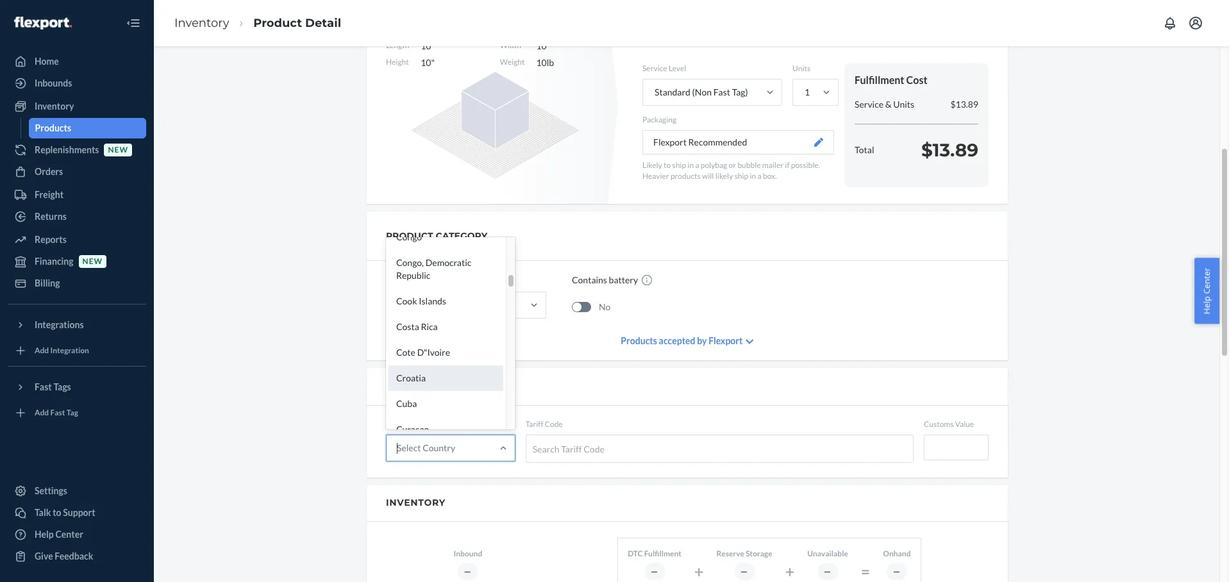 Task type: describe. For each thing, give the bounding box(es) containing it.
10 " height
[[386, 40, 550, 67]]

service for service & units
[[855, 99, 884, 110]]

2 vertical spatial fast
[[50, 408, 65, 418]]

bubble
[[738, 161, 761, 170]]

customs for customs information
[[386, 381, 436, 392]]

select country
[[397, 443, 455, 453]]

help center link
[[8, 525, 146, 545]]

reserve storage
[[717, 549, 773, 558]]

feedback
[[55, 551, 93, 562]]

level
[[669, 63, 686, 73]]

possible.
[[791, 161, 820, 170]]

weight
[[500, 57, 525, 67]]

detail
[[305, 16, 341, 30]]

democratic
[[426, 257, 472, 268]]

curaçao
[[396, 424, 429, 435]]

0 horizontal spatial units
[[793, 63, 811, 73]]

or
[[729, 161, 736, 170]]

product category
[[386, 274, 454, 285]]

value
[[955, 419, 974, 429]]

heavier
[[643, 171, 669, 181]]

accepted
[[659, 335, 695, 346]]

freight
[[35, 189, 64, 200]]

1 vertical spatial help center
[[35, 529, 83, 540]]

product detail
[[253, 16, 341, 30]]

service & units
[[855, 99, 915, 110]]

― for reserve storage
[[740, 567, 749, 576]]

give feedback
[[35, 551, 93, 562]]

republic
[[396, 270, 431, 281]]

reports link
[[8, 230, 146, 250]]

cook
[[396, 296, 417, 307]]

replenishments
[[35, 144, 99, 155]]

inbounds link
[[8, 73, 146, 94]]

product
[[386, 230, 433, 242]]

category
[[419, 274, 454, 285]]

orders link
[[8, 162, 146, 182]]

help inside button
[[1201, 296, 1213, 314]]

0 vertical spatial fast
[[714, 87, 730, 98]]

close navigation image
[[126, 15, 141, 31]]

unavailable
[[808, 549, 848, 558]]

add for add integration
[[35, 346, 49, 356]]

0 horizontal spatial help
[[35, 529, 54, 540]]

lb
[[547, 57, 554, 68]]

flexport recommended
[[653, 137, 747, 148]]

financing
[[35, 256, 73, 267]]

polybag
[[701, 161, 727, 170]]

add fast tag link
[[8, 403, 146, 423]]

$13.89 for service & units
[[951, 99, 979, 110]]

product for product detail
[[253, 16, 302, 30]]

1 horizontal spatial flexport
[[709, 335, 743, 346]]

likely
[[715, 171, 733, 181]]

if
[[785, 161, 790, 170]]

0 horizontal spatial center
[[55, 529, 83, 540]]

box.
[[763, 171, 777, 181]]

to for talk
[[53, 507, 61, 518]]

product detail link
[[253, 16, 341, 30]]

product category
[[386, 230, 487, 242]]

0 horizontal spatial tariff
[[526, 419, 543, 429]]

0 horizontal spatial code
[[545, 419, 563, 429]]

1 horizontal spatial ship
[[735, 171, 749, 181]]

cuba
[[396, 398, 417, 409]]

search
[[533, 444, 560, 454]]

2 vertical spatial inventory
[[386, 497, 446, 509]]

2 10 " from the top
[[421, 57, 435, 68]]

help center button
[[1195, 258, 1220, 324]]

add integration
[[35, 346, 89, 356]]

likely to ship in a polybag or bubble mailer if possible. heavier products will likely ship in a box.
[[643, 161, 820, 181]]

country of origin
[[386, 419, 447, 429]]

to for likely
[[664, 161, 671, 170]]

chevron down image
[[746, 337, 754, 346]]

flexport recommended button
[[643, 130, 834, 155]]

give feedback button
[[8, 546, 146, 567]]

settings
[[35, 485, 67, 496]]

10 lb
[[536, 57, 554, 68]]

1 vertical spatial tariff
[[561, 444, 582, 454]]

0 vertical spatial a
[[695, 161, 699, 170]]

flexport inside button
[[653, 137, 687, 148]]

total
[[855, 144, 874, 155]]

1 vertical spatial in
[[750, 171, 756, 181]]

width
[[500, 40, 521, 50]]

1 vertical spatial units
[[893, 99, 915, 110]]

10 right length on the left top
[[421, 40, 431, 51]]

integrations
[[35, 319, 84, 330]]

(non
[[692, 87, 712, 98]]

10 right height
[[421, 57, 431, 68]]

products for products accepted by flexport
[[621, 335, 657, 346]]

customs information
[[386, 381, 512, 392]]

cook islands
[[396, 296, 446, 307]]

origin
[[426, 419, 447, 429]]

reports
[[35, 234, 67, 245]]

information
[[439, 381, 512, 392]]

storage
[[746, 549, 773, 558]]

category
[[436, 230, 487, 242]]

add fast tag
[[35, 408, 78, 418]]

― for dtc fulfillment
[[651, 567, 659, 576]]

" inside 10 " height
[[547, 40, 550, 51]]

returns link
[[8, 206, 146, 227]]

onhand
[[883, 549, 911, 558]]

open account menu image
[[1188, 15, 1204, 31]]

integration
[[50, 346, 89, 356]]

cote
[[396, 347, 416, 358]]

select
[[397, 443, 421, 453]]

" right height
[[431, 57, 435, 68]]

pen image
[[814, 138, 823, 147]]

center inside button
[[1201, 268, 1213, 294]]

tariff code
[[526, 419, 563, 429]]



Task type: locate. For each thing, give the bounding box(es) containing it.
0 vertical spatial customs
[[386, 381, 436, 392]]

0 vertical spatial inventory link
[[174, 16, 229, 30]]

code right search
[[584, 444, 605, 454]]

home link
[[8, 51, 146, 72]]

tariff right search
[[561, 444, 582, 454]]

add down the fast tags
[[35, 408, 49, 418]]

breadcrumbs navigation
[[164, 4, 351, 42]]

in
[[688, 161, 694, 170], [750, 171, 756, 181]]

support
[[63, 507, 95, 518]]

product down congo,
[[386, 274, 418, 285]]

1 horizontal spatial center
[[1201, 268, 1213, 294]]

products for products
[[35, 122, 71, 133]]

country left of
[[386, 419, 414, 429]]

2 + from the left
[[785, 562, 795, 581]]

fulfillment
[[855, 74, 905, 86], [644, 549, 682, 558]]

0 vertical spatial flexport
[[653, 137, 687, 148]]

flexport
[[653, 137, 687, 148], [709, 335, 743, 346]]

d"ivoire
[[417, 347, 450, 358]]

add integration link
[[8, 341, 146, 361]]

service level
[[643, 63, 686, 73]]

0 horizontal spatial service
[[643, 63, 667, 73]]

1 vertical spatial products
[[621, 335, 657, 346]]

will
[[702, 171, 714, 181]]

service for service level
[[643, 63, 667, 73]]

products up the replenishments
[[35, 122, 71, 133]]

fast tags
[[35, 382, 71, 392]]

2 horizontal spatial inventory
[[386, 497, 446, 509]]

1 10 " from the top
[[421, 40, 435, 51]]

1 vertical spatial inventory link
[[8, 96, 146, 117]]

1 horizontal spatial in
[[750, 171, 756, 181]]

1 horizontal spatial +
[[785, 562, 795, 581]]

― down dtc fulfillment
[[651, 567, 659, 576]]

tariff up search
[[526, 419, 543, 429]]

―
[[464, 567, 472, 576], [651, 567, 659, 576], [740, 567, 749, 576], [824, 567, 832, 576], [893, 567, 901, 576]]

1 vertical spatial help
[[35, 529, 54, 540]]

0 vertical spatial new
[[108, 145, 128, 155]]

0 horizontal spatial ship
[[672, 161, 686, 170]]

10 right weight
[[536, 57, 547, 68]]

0 horizontal spatial country
[[386, 419, 414, 429]]

1 vertical spatial to
[[53, 507, 61, 518]]

service left & at the right of page
[[855, 99, 884, 110]]

customs
[[386, 381, 436, 392], [924, 419, 954, 429]]

― down reserve storage at the bottom of page
[[740, 567, 749, 576]]

" right length on the left top
[[431, 40, 435, 51]]

1 vertical spatial fulfillment
[[644, 549, 682, 558]]

0 vertical spatial units
[[793, 63, 811, 73]]

by
[[697, 335, 707, 346]]

1 vertical spatial inventory
[[35, 101, 74, 112]]

costa
[[396, 321, 419, 332]]

new for replenishments
[[108, 145, 128, 155]]

mailer
[[762, 161, 784, 170]]

3 ― from the left
[[740, 567, 749, 576]]

0 vertical spatial country
[[386, 419, 414, 429]]

1 horizontal spatial code
[[584, 444, 605, 454]]

fulfillment cost
[[855, 74, 928, 86]]

0 horizontal spatial flexport
[[653, 137, 687, 148]]

1 horizontal spatial customs
[[924, 419, 954, 429]]

to right likely
[[664, 161, 671, 170]]

new for financing
[[82, 257, 103, 266]]

0 vertical spatial to
[[664, 161, 671, 170]]

recommended
[[688, 137, 747, 148]]

fast left tag on the bottom
[[50, 408, 65, 418]]

customs left value
[[924, 419, 954, 429]]

inventory link
[[174, 16, 229, 30], [8, 96, 146, 117]]

in down bubble
[[750, 171, 756, 181]]

0 horizontal spatial fulfillment
[[644, 549, 682, 558]]

4 ― from the left
[[824, 567, 832, 576]]

product left detail
[[253, 16, 302, 30]]

1 vertical spatial ship
[[735, 171, 749, 181]]

1 ― from the left
[[464, 567, 472, 576]]

5 ― from the left
[[893, 567, 901, 576]]

" up lb
[[547, 40, 550, 51]]

fast inside dropdown button
[[35, 382, 52, 392]]

islands
[[419, 296, 446, 307]]

0 vertical spatial center
[[1201, 268, 1213, 294]]

0 vertical spatial service
[[643, 63, 667, 73]]

0 horizontal spatial customs
[[386, 381, 436, 392]]

― down unavailable
[[824, 567, 832, 576]]

customs up cuba
[[386, 381, 436, 392]]

talk
[[35, 507, 51, 518]]

returns
[[35, 211, 67, 222]]

0 horizontal spatial help center
[[35, 529, 83, 540]]

battery
[[609, 274, 638, 285]]

fast left tag)
[[714, 87, 730, 98]]

open notifications image
[[1163, 15, 1178, 31]]

croatia
[[396, 373, 426, 384]]

congo,
[[396, 257, 424, 268]]

0 horizontal spatial a
[[695, 161, 699, 170]]

fulfillment up service & units
[[855, 74, 905, 86]]

tags
[[53, 382, 71, 392]]

to inside the likely to ship in a polybag or bubble mailer if possible. heavier products will likely ship in a box.
[[664, 161, 671, 170]]

units right & at the right of page
[[893, 99, 915, 110]]

0 horizontal spatial product
[[253, 16, 302, 30]]

1 horizontal spatial to
[[664, 161, 671, 170]]

talk to support link
[[8, 503, 146, 523]]

1 vertical spatial new
[[82, 257, 103, 266]]

billing link
[[8, 273, 146, 294]]

0 horizontal spatial inventory
[[35, 101, 74, 112]]

0 horizontal spatial to
[[53, 507, 61, 518]]

0 vertical spatial code
[[545, 419, 563, 429]]

1 horizontal spatial a
[[758, 171, 762, 181]]

0 vertical spatial products
[[35, 122, 71, 133]]

customs for customs value
[[924, 419, 954, 429]]

1 vertical spatial a
[[758, 171, 762, 181]]

1 horizontal spatial country
[[423, 443, 455, 453]]

― down onhand
[[893, 567, 901, 576]]

10 " right length on the left top
[[421, 40, 435, 51]]

― for onhand
[[893, 567, 901, 576]]

10 up 10 lb
[[536, 40, 547, 51]]

flexport logo image
[[14, 16, 72, 29]]

― for unavailable
[[824, 567, 832, 576]]

0 vertical spatial ship
[[672, 161, 686, 170]]

fulfillment right dtc
[[644, 549, 682, 558]]

2 ― from the left
[[651, 567, 659, 576]]

tag
[[67, 408, 78, 418]]

0 horizontal spatial new
[[82, 257, 103, 266]]

to right talk
[[53, 507, 61, 518]]

1 horizontal spatial product
[[386, 274, 418, 285]]

product inside 'breadcrumbs' navigation
[[253, 16, 302, 30]]

0 vertical spatial inventory
[[174, 16, 229, 30]]

dtc fulfillment
[[628, 549, 682, 558]]

fast left 'tags'
[[35, 382, 52, 392]]

settings link
[[8, 481, 146, 501]]

inbounds
[[35, 78, 72, 88]]

1 horizontal spatial fulfillment
[[855, 74, 905, 86]]

no
[[599, 301, 611, 312]]

1 horizontal spatial inventory link
[[174, 16, 229, 30]]

None text field
[[924, 435, 989, 461]]

ship up products
[[672, 161, 686, 170]]

1 + from the left
[[694, 562, 704, 581]]

costa rica
[[396, 321, 438, 332]]

reserve
[[717, 549, 744, 558]]

packaging
[[643, 115, 677, 124]]

length
[[386, 40, 409, 50]]

1 horizontal spatial help
[[1201, 296, 1213, 314]]

0 vertical spatial in
[[688, 161, 694, 170]]

a up products
[[695, 161, 699, 170]]

1 horizontal spatial service
[[855, 99, 884, 110]]

1 add from the top
[[35, 346, 49, 356]]

0 horizontal spatial inventory link
[[8, 96, 146, 117]]

$13.89
[[951, 99, 979, 110], [921, 139, 979, 161]]

product for product category
[[386, 274, 418, 285]]

0 horizontal spatial in
[[688, 161, 694, 170]]

0 vertical spatial product
[[253, 16, 302, 30]]

home
[[35, 56, 59, 67]]

a left box.
[[758, 171, 762, 181]]

0 vertical spatial $13.89
[[951, 99, 979, 110]]

likely
[[643, 161, 662, 170]]

rica
[[421, 321, 438, 332]]

to
[[664, 161, 671, 170], [53, 507, 61, 518]]

1 horizontal spatial new
[[108, 145, 128, 155]]

― down inbound on the bottom left of page
[[464, 567, 472, 576]]

― for inbound
[[464, 567, 472, 576]]

10 " right height
[[421, 57, 435, 68]]

1 vertical spatial service
[[855, 99, 884, 110]]

1 vertical spatial code
[[584, 444, 605, 454]]

center
[[1201, 268, 1213, 294], [55, 529, 83, 540]]

1 vertical spatial $13.89
[[921, 139, 979, 161]]

congo
[[396, 232, 422, 242]]

tag)
[[732, 87, 748, 98]]

orders
[[35, 166, 63, 177]]

0 vertical spatial 10 "
[[421, 40, 435, 51]]

talk to support
[[35, 507, 95, 518]]

1 vertical spatial 10 "
[[421, 57, 435, 68]]

1 vertical spatial flexport
[[709, 335, 743, 346]]

country
[[386, 419, 414, 429], [423, 443, 455, 453]]

cote d"ivoire
[[396, 347, 450, 358]]

$13.89 for total
[[921, 139, 979, 161]]

1 horizontal spatial help center
[[1201, 268, 1213, 314]]

units up '1'
[[793, 63, 811, 73]]

country down the origin
[[423, 443, 455, 453]]

contains
[[572, 274, 607, 285]]

1 horizontal spatial units
[[893, 99, 915, 110]]

products inside products link
[[35, 122, 71, 133]]

inventory inside 'breadcrumbs' navigation
[[174, 16, 229, 30]]

1 vertical spatial add
[[35, 408, 49, 418]]

0 vertical spatial help
[[1201, 296, 1213, 314]]

0 vertical spatial add
[[35, 346, 49, 356]]

=
[[861, 562, 870, 581]]

+
[[694, 562, 704, 581], [785, 562, 795, 581]]

&
[[885, 99, 892, 110]]

1 vertical spatial customs
[[924, 419, 954, 429]]

products link
[[29, 118, 146, 139]]

add left integration
[[35, 346, 49, 356]]

standard
[[655, 87, 691, 98]]

help center inside button
[[1201, 268, 1213, 314]]

1 horizontal spatial tariff
[[561, 444, 582, 454]]

flexport down packaging
[[653, 137, 687, 148]]

in up products
[[688, 161, 694, 170]]

1
[[805, 87, 810, 98]]

code
[[545, 419, 563, 429], [584, 444, 605, 454]]

10 "
[[421, 40, 435, 51], [421, 57, 435, 68]]

0 vertical spatial tariff
[[526, 419, 543, 429]]

new down reports link
[[82, 257, 103, 266]]

1 vertical spatial fast
[[35, 382, 52, 392]]

units
[[793, 63, 811, 73], [893, 99, 915, 110]]

service
[[643, 63, 667, 73], [855, 99, 884, 110]]

products
[[671, 171, 701, 181]]

inventory link inside 'breadcrumbs' navigation
[[174, 16, 229, 30]]

1 vertical spatial product
[[386, 274, 418, 285]]

0 horizontal spatial +
[[694, 562, 704, 581]]

inbound
[[454, 549, 482, 558]]

0 vertical spatial fulfillment
[[855, 74, 905, 86]]

flexport right by
[[709, 335, 743, 346]]

congo, democratic republic
[[396, 257, 472, 281]]

1 vertical spatial country
[[423, 443, 455, 453]]

new down products link
[[108, 145, 128, 155]]

1 horizontal spatial inventory
[[174, 16, 229, 30]]

0 horizontal spatial products
[[35, 122, 71, 133]]

cost
[[907, 74, 928, 86]]

0 vertical spatial help center
[[1201, 268, 1213, 314]]

2 add from the top
[[35, 408, 49, 418]]

products left accepted
[[621, 335, 657, 346]]

1 vertical spatial center
[[55, 529, 83, 540]]

freight link
[[8, 185, 146, 205]]

add for add fast tag
[[35, 408, 49, 418]]

dtc
[[628, 549, 643, 558]]

customs value
[[924, 419, 974, 429]]

code up search
[[545, 419, 563, 429]]

10 inside 10 " height
[[536, 40, 547, 51]]

service left level
[[643, 63, 667, 73]]

ship down bubble
[[735, 171, 749, 181]]

1 horizontal spatial products
[[621, 335, 657, 346]]

height
[[386, 57, 409, 67]]

products accepted by flexport
[[621, 335, 743, 346]]



Task type: vqa. For each thing, say whether or not it's contained in the screenshot.
leftmost the Inventory link
yes



